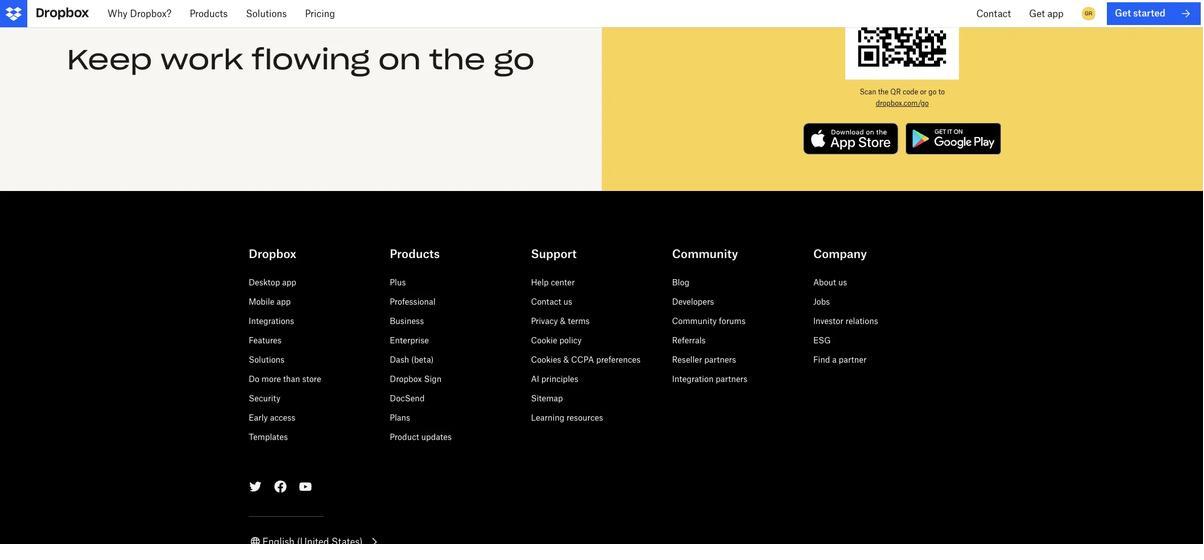 Task type: vqa. For each thing, say whether or not it's contained in the screenshot.
All files
no



Task type: locate. For each thing, give the bounding box(es) containing it.
go inside scan the qr code or go to dropbox.com/go
[[929, 88, 937, 96]]

products inside dropdown button
[[190, 8, 228, 19]]

get app button
[[1021, 0, 1074, 27]]

investor relations link
[[814, 316, 879, 326]]

2 community from the top
[[673, 316, 717, 326]]

0 vertical spatial products
[[190, 8, 228, 19]]

0 vertical spatial go
[[494, 42, 535, 77]]

products button
[[181, 0, 237, 27]]

us down center
[[564, 297, 573, 307]]

1 vertical spatial the
[[879, 88, 889, 96]]

partners down reseller partners link
[[716, 374, 748, 384]]

developers
[[673, 297, 715, 307]]

0 vertical spatial us
[[839, 278, 848, 287]]

company
[[814, 247, 868, 261]]

dropbox up docsend
[[390, 374, 422, 384]]

integration
[[673, 374, 714, 384]]

0 horizontal spatial get
[[1030, 8, 1046, 19]]

app for get app
[[1048, 8, 1064, 19]]

cookie policy link
[[531, 336, 582, 345]]

1 horizontal spatial us
[[839, 278, 848, 287]]

1 horizontal spatial products
[[390, 247, 440, 261]]

0 vertical spatial solutions
[[246, 8, 287, 19]]

& left ccpa
[[564, 355, 569, 365]]

1 vertical spatial products
[[390, 247, 440, 261]]

work
[[161, 42, 244, 77]]

product
[[390, 432, 419, 442]]

privacy
[[531, 316, 558, 326]]

products
[[190, 8, 228, 19], [390, 247, 440, 261]]

esg link
[[814, 336, 831, 345]]

1 horizontal spatial contact
[[977, 8, 1012, 19]]

0 vertical spatial community
[[673, 247, 739, 261]]

mobile app
[[249, 297, 291, 307]]

updates
[[422, 432, 452, 442]]

app left gr
[[1048, 8, 1064, 19]]

app right mobile
[[277, 297, 291, 307]]

help center
[[531, 278, 575, 287]]

1 vertical spatial go
[[929, 88, 937, 96]]

1 community from the top
[[673, 247, 739, 261]]

enterprise link
[[390, 336, 429, 345]]

0 vertical spatial app
[[1048, 8, 1064, 19]]

referrals link
[[673, 336, 706, 345]]

learning
[[531, 413, 565, 423]]

forums
[[719, 316, 746, 326]]

keep
[[67, 42, 152, 77]]

dash
[[390, 355, 409, 365]]

community up blog
[[673, 247, 739, 261]]

templates
[[249, 432, 288, 442]]

to
[[939, 88, 946, 96]]

find a partner link
[[814, 355, 867, 365]]

1 horizontal spatial go
[[929, 88, 937, 96]]

0 vertical spatial the
[[430, 42, 486, 77]]

dropbox for dropbox sign
[[390, 374, 422, 384]]

sitemap
[[531, 394, 563, 403]]

jobs
[[814, 297, 831, 307]]

investor relations
[[814, 316, 879, 326]]

community
[[673, 247, 739, 261], [673, 316, 717, 326]]

plus
[[390, 278, 406, 287]]

ai principles
[[531, 374, 579, 384]]

principles
[[542, 374, 579, 384]]

2 vertical spatial app
[[277, 297, 291, 307]]

& for cookies
[[564, 355, 569, 365]]

dash (beta)
[[390, 355, 434, 365]]

reseller
[[673, 355, 703, 365]]

1 horizontal spatial the
[[879, 88, 889, 96]]

solutions
[[246, 8, 287, 19], [249, 355, 285, 365]]

get started
[[1116, 8, 1166, 19]]

the inside scan the qr code or go to dropbox.com/go
[[879, 88, 889, 96]]

dropbox.com/go link
[[876, 99, 930, 107]]

1 horizontal spatial dropbox
[[390, 374, 422, 384]]

qr
[[891, 88, 902, 96]]

products up work
[[190, 8, 228, 19]]

about us link
[[814, 278, 848, 287]]

1 vertical spatial contact
[[531, 297, 562, 307]]

get for get app
[[1030, 8, 1046, 19]]

0 horizontal spatial go
[[494, 42, 535, 77]]

partners up integration partners
[[705, 355, 737, 365]]

1 vertical spatial app
[[282, 278, 296, 287]]

resources
[[567, 413, 604, 423]]

learning resources
[[531, 413, 604, 423]]

0 vertical spatial dropbox
[[249, 247, 297, 261]]

dropbox
[[249, 247, 297, 261], [390, 374, 422, 384]]

flowing
[[252, 42, 370, 77]]

ai
[[531, 374, 540, 384]]

get inside dropdown button
[[1030, 8, 1046, 19]]

us for about us
[[839, 278, 848, 287]]

0 horizontal spatial dropbox
[[249, 247, 297, 261]]

get left started
[[1116, 8, 1132, 19]]

solutions down the features
[[249, 355, 285, 365]]

community for community forums
[[673, 316, 717, 326]]

footer
[[0, 218, 1204, 545]]

early access link
[[249, 413, 296, 423]]

0 horizontal spatial us
[[564, 297, 573, 307]]

contact up privacy
[[531, 297, 562, 307]]

0 horizontal spatial products
[[190, 8, 228, 19]]

features link
[[249, 336, 282, 345]]

contact us
[[531, 297, 573, 307]]

0 vertical spatial partners
[[705, 355, 737, 365]]

dropbox up the desktop app
[[249, 247, 297, 261]]

contact button
[[968, 0, 1021, 27]]

integration partners
[[673, 374, 748, 384]]

docsend link
[[390, 394, 425, 403]]

contact inside popup button
[[977, 8, 1012, 19]]

community down developers
[[673, 316, 717, 326]]

app for desktop app
[[282, 278, 296, 287]]

1 vertical spatial us
[[564, 297, 573, 307]]

0 horizontal spatial contact
[[531, 297, 562, 307]]

contact left get app
[[977, 8, 1012, 19]]

get
[[1116, 8, 1132, 19], [1030, 8, 1046, 19]]

app
[[1048, 8, 1064, 19], [282, 278, 296, 287], [277, 297, 291, 307]]

0 vertical spatial &
[[560, 316, 566, 326]]

early access
[[249, 413, 296, 423]]

1 vertical spatial community
[[673, 316, 717, 326]]

partners
[[705, 355, 737, 365], [716, 374, 748, 384]]

center
[[551, 278, 575, 287]]

us right about
[[839, 278, 848, 287]]

get right contact popup button
[[1030, 8, 1046, 19]]

app inside dropdown button
[[1048, 8, 1064, 19]]

solutions left pricing
[[246, 8, 287, 19]]

support
[[531, 247, 577, 261]]

1 horizontal spatial get
[[1116, 8, 1132, 19]]

qr code image
[[846, 0, 960, 80]]

products up plus link
[[390, 247, 440, 261]]

app right the desktop
[[282, 278, 296, 287]]

keep work flowing on the go
[[67, 42, 535, 77]]

0 vertical spatial contact
[[977, 8, 1012, 19]]

1 vertical spatial partners
[[716, 374, 748, 384]]

on
[[378, 42, 421, 77]]

cookies & ccpa preferences link
[[531, 355, 641, 365]]

1 vertical spatial &
[[564, 355, 569, 365]]

& left terms
[[560, 316, 566, 326]]

mobile
[[249, 297, 275, 307]]

& for privacy
[[560, 316, 566, 326]]

1 vertical spatial dropbox
[[390, 374, 422, 384]]

plans link
[[390, 413, 411, 423]]



Task type: describe. For each thing, give the bounding box(es) containing it.
reseller partners
[[673, 355, 737, 365]]

product updates
[[390, 432, 452, 442]]

integration partners link
[[673, 374, 748, 384]]

started
[[1134, 8, 1166, 19]]

dropbox?
[[130, 8, 172, 19]]

mobile app link
[[249, 297, 291, 307]]

go for scan the qr code or go to dropbox.com/go
[[929, 88, 937, 96]]

why dropbox?
[[108, 8, 172, 19]]

privacy & terms link
[[531, 316, 590, 326]]

business
[[390, 316, 424, 326]]

0 horizontal spatial the
[[430, 42, 486, 77]]

find
[[814, 355, 831, 365]]

cookies
[[531, 355, 562, 365]]

professional
[[390, 297, 436, 307]]

footer containing dropbox
[[0, 218, 1204, 545]]

features
[[249, 336, 282, 345]]

partner
[[839, 355, 867, 365]]

policy
[[560, 336, 582, 345]]

ai principles link
[[531, 374, 579, 384]]

store
[[302, 374, 321, 384]]

plans
[[390, 413, 411, 423]]

do more than store link
[[249, 374, 321, 384]]

cookies & ccpa preferences
[[531, 355, 641, 365]]

docsend
[[390, 394, 425, 403]]

solutions link
[[249, 355, 285, 365]]

integrations link
[[249, 316, 294, 326]]

enterprise
[[390, 336, 429, 345]]

cookie
[[531, 336, 558, 345]]

security
[[249, 394, 281, 403]]

jobs link
[[814, 297, 831, 307]]

community forums link
[[673, 316, 746, 326]]

cookie policy
[[531, 336, 582, 345]]

business link
[[390, 316, 424, 326]]

partners for reseller partners
[[705, 355, 737, 365]]

or
[[921, 88, 927, 96]]

sitemap link
[[531, 394, 563, 403]]

blog link
[[673, 278, 690, 287]]

access
[[270, 413, 296, 423]]

sign
[[424, 374, 442, 384]]

desktop
[[249, 278, 280, 287]]

ccpa
[[572, 355, 595, 365]]

us for contact us
[[564, 297, 573, 307]]

templates link
[[249, 432, 288, 442]]

product updates link
[[390, 432, 452, 442]]

scan
[[860, 88, 877, 96]]

find a partner
[[814, 355, 867, 365]]

scan the qr code or go to dropbox.com/go
[[860, 88, 946, 107]]

relations
[[846, 316, 879, 326]]

why
[[108, 8, 128, 19]]

partners for integration partners
[[716, 374, 748, 384]]

solutions button
[[237, 0, 296, 27]]

early
[[249, 413, 268, 423]]

1 vertical spatial solutions
[[249, 355, 285, 365]]

contact for contact us
[[531, 297, 562, 307]]

professional link
[[390, 297, 436, 307]]

learning resources link
[[531, 413, 604, 423]]

dash (beta) link
[[390, 355, 434, 365]]

help center link
[[531, 278, 575, 287]]

why dropbox? button
[[98, 0, 181, 27]]

solutions inside dropdown button
[[246, 8, 287, 19]]

contact for contact
[[977, 8, 1012, 19]]

get for get started
[[1116, 8, 1132, 19]]

about us
[[814, 278, 848, 287]]

referrals
[[673, 336, 706, 345]]

dropbox.com/go
[[876, 99, 930, 107]]

dropbox sign link
[[390, 374, 442, 384]]

community for community
[[673, 247, 739, 261]]

do more than store
[[249, 374, 321, 384]]

security link
[[249, 394, 281, 403]]

terms
[[568, 316, 590, 326]]

dropbox sign
[[390, 374, 442, 384]]

more
[[262, 374, 281, 384]]

blog
[[673, 278, 690, 287]]

reseller partners link
[[673, 355, 737, 365]]

dropbox for dropbox
[[249, 247, 297, 261]]

privacy & terms
[[531, 316, 590, 326]]

esg
[[814, 336, 831, 345]]

app for mobile app
[[277, 297, 291, 307]]

gr
[[1086, 10, 1093, 17]]

developers link
[[673, 297, 715, 307]]

a
[[833, 355, 837, 365]]

than
[[283, 374, 300, 384]]

go for keep work flowing on the go
[[494, 42, 535, 77]]

desktop app
[[249, 278, 296, 287]]

community forums
[[673, 316, 746, 326]]

desktop app link
[[249, 278, 296, 287]]

pricing link
[[296, 0, 344, 27]]

do
[[249, 374, 260, 384]]



